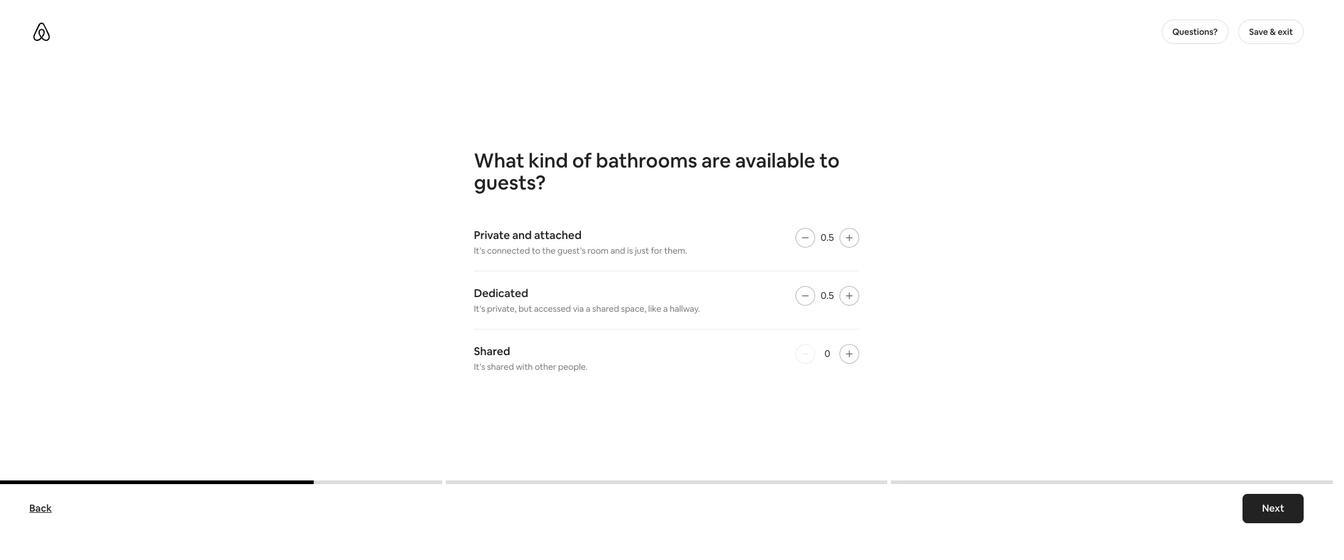 Task type: locate. For each thing, give the bounding box(es) containing it.
and up 'connected'
[[512, 228, 532, 242]]

2 0.5 from the top
[[821, 289, 834, 302]]

to right available
[[820, 148, 840, 173]]

them.
[[664, 245, 688, 256]]

it's
[[474, 245, 485, 256], [474, 303, 485, 314], [474, 362, 485, 373]]

exit
[[1278, 26, 1293, 37]]

1 vertical spatial to
[[532, 245, 541, 256]]

0.5
[[821, 231, 834, 244], [821, 289, 834, 302]]

are
[[702, 148, 731, 173]]

other
[[535, 362, 556, 373]]

save
[[1250, 26, 1269, 37]]

1 vertical spatial it's
[[474, 303, 485, 314]]

a right "via"
[[586, 303, 591, 314]]

0 vertical spatial it's
[[474, 245, 485, 256]]

to left the
[[532, 245, 541, 256]]

0 horizontal spatial shared
[[487, 362, 514, 373]]

it's down the private
[[474, 245, 485, 256]]

guest's
[[558, 245, 586, 256]]

shared inside dedicated it's private, but accessed via a shared space, like a hallway.
[[592, 303, 619, 314]]

private,
[[487, 303, 517, 314]]

it's down shared
[[474, 362, 485, 373]]

0 vertical spatial to
[[820, 148, 840, 173]]

0 horizontal spatial a
[[586, 303, 591, 314]]

1 horizontal spatial and
[[611, 245, 626, 256]]

is
[[627, 245, 633, 256]]

1 0.5 from the top
[[821, 231, 834, 244]]

1 horizontal spatial shared
[[592, 303, 619, 314]]

0.5 for private and attached
[[821, 231, 834, 244]]

to
[[820, 148, 840, 173], [532, 245, 541, 256]]

1 vertical spatial 0.5
[[821, 289, 834, 302]]

0 vertical spatial and
[[512, 228, 532, 242]]

shared right "via"
[[592, 303, 619, 314]]

1 vertical spatial shared
[[487, 362, 514, 373]]

1 horizontal spatial a
[[663, 303, 668, 314]]

accessed
[[534, 303, 571, 314]]

it's inside dedicated it's private, but accessed via a shared space, like a hallway.
[[474, 303, 485, 314]]

and
[[512, 228, 532, 242], [611, 245, 626, 256]]

shared it's shared with other people.
[[474, 344, 588, 373]]

kind
[[529, 148, 568, 173]]

via
[[573, 303, 584, 314]]

0 horizontal spatial to
[[532, 245, 541, 256]]

0 vertical spatial 0.5
[[821, 231, 834, 244]]

3 it's from the top
[[474, 362, 485, 373]]

2 it's from the top
[[474, 303, 485, 314]]

it's left private,
[[474, 303, 485, 314]]

0 vertical spatial shared
[[592, 303, 619, 314]]

shared down shared
[[487, 362, 514, 373]]

&
[[1270, 26, 1276, 37]]

to inside what kind of bathrooms are available to guests?
[[820, 148, 840, 173]]

it's for dedicated
[[474, 303, 485, 314]]

a
[[586, 303, 591, 314], [663, 303, 668, 314]]

a right like
[[663, 303, 668, 314]]

like
[[648, 303, 662, 314]]

2 vertical spatial it's
[[474, 362, 485, 373]]

2 a from the left
[[663, 303, 668, 314]]

1 it's from the top
[[474, 245, 485, 256]]

shared
[[592, 303, 619, 314], [487, 362, 514, 373]]

it's inside the shared it's shared with other people.
[[474, 362, 485, 373]]

and left is
[[611, 245, 626, 256]]

hallway.
[[670, 303, 700, 314]]

just
[[635, 245, 649, 256]]

1 horizontal spatial to
[[820, 148, 840, 173]]



Task type: describe. For each thing, give the bounding box(es) containing it.
but
[[519, 303, 532, 314]]

private and attached it's connected to the guest's room and is just for them.
[[474, 228, 688, 256]]

it's for shared
[[474, 362, 485, 373]]

0
[[825, 347, 831, 360]]

with
[[516, 362, 533, 373]]

private
[[474, 228, 510, 242]]

0 horizontal spatial and
[[512, 228, 532, 242]]

guests?
[[474, 170, 546, 195]]

connected
[[487, 245, 530, 256]]

0.5 for dedicated
[[821, 289, 834, 302]]

of
[[572, 148, 592, 173]]

shared
[[474, 344, 510, 358]]

dedicated it's private, but accessed via a shared space, like a hallway.
[[474, 286, 700, 314]]

what kind of bathrooms are available to guests?
[[474, 148, 840, 195]]

people.
[[558, 362, 588, 373]]

to inside private and attached it's connected to the guest's room and is just for them.
[[532, 245, 541, 256]]

attached
[[534, 228, 582, 242]]

questions?
[[1173, 26, 1218, 37]]

dedicated
[[474, 286, 528, 300]]

room
[[588, 245, 609, 256]]

space,
[[621, 303, 647, 314]]

next
[[1262, 502, 1285, 515]]

bathrooms
[[596, 148, 698, 173]]

back button
[[23, 497, 58, 521]]

questions? button
[[1162, 20, 1229, 44]]

it's inside private and attached it's connected to the guest's room and is just for them.
[[474, 245, 485, 256]]

1 a from the left
[[586, 303, 591, 314]]

save & exit
[[1250, 26, 1293, 37]]

back
[[29, 502, 52, 515]]

available
[[735, 148, 816, 173]]

the
[[542, 245, 556, 256]]

what
[[474, 148, 525, 173]]

1 vertical spatial and
[[611, 245, 626, 256]]

for
[[651, 245, 663, 256]]

next button
[[1243, 494, 1304, 524]]

save & exit button
[[1239, 20, 1304, 44]]

shared inside the shared it's shared with other people.
[[487, 362, 514, 373]]



Task type: vqa. For each thing, say whether or not it's contained in the screenshot.
Clear button
no



